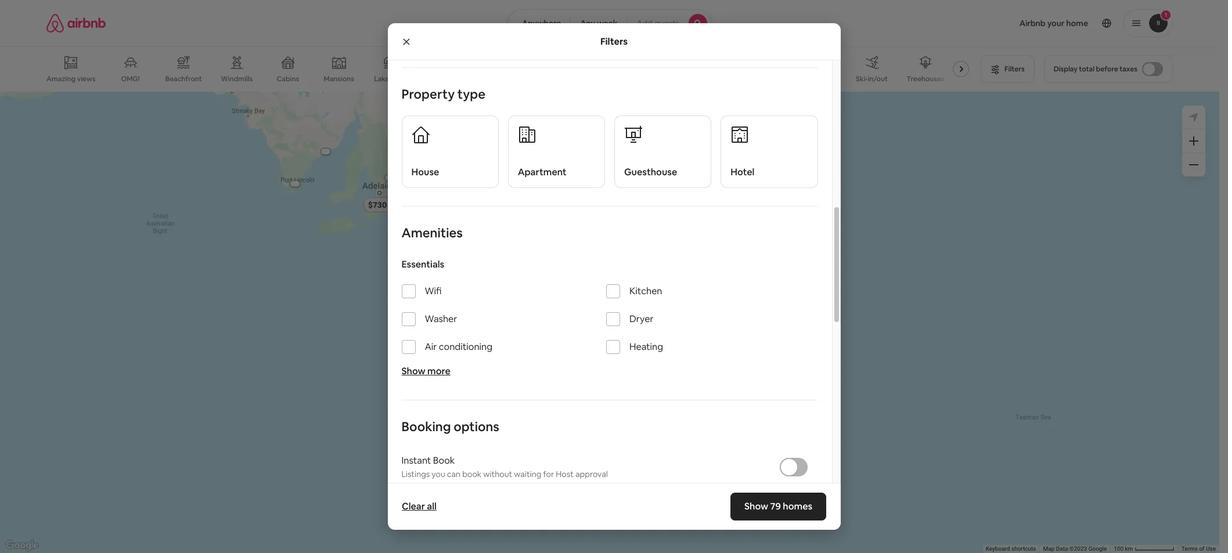 Task type: vqa. For each thing, say whether or not it's contained in the screenshot.
$
no



Task type: describe. For each thing, give the bounding box(es) containing it.
display
[[1054, 64, 1078, 74]]

shortcuts
[[1012, 546, 1037, 553]]

show more button
[[402, 366, 451, 378]]

79
[[771, 501, 782, 513]]

any
[[581, 18, 596, 28]]

add guests
[[637, 18, 680, 28]]

booking options
[[402, 419, 500, 435]]

ski-
[[856, 74, 869, 84]]

wifi
[[425, 285, 442, 298]]

$730 button
[[363, 197, 392, 213]]

map data ©2023 google
[[1044, 546, 1108, 553]]

zoom in image
[[1190, 137, 1199, 146]]

km
[[1126, 546, 1134, 553]]

conditioning
[[439, 341, 493, 353]]

use
[[1207, 546, 1217, 553]]

in/out
[[869, 74, 888, 84]]

hotel
[[731, 166, 755, 179]]

keyboard shortcuts
[[986, 546, 1037, 553]]

property type
[[402, 86, 486, 102]]

100 km
[[1115, 546, 1135, 553]]

guests
[[655, 18, 680, 28]]

approval
[[576, 470, 608, 480]]

show more
[[402, 366, 451, 378]]

list
[[609, 483, 620, 494]]

any week button
[[571, 9, 628, 37]]

beachfront
[[165, 74, 202, 84]]

all
[[427, 501, 437, 513]]

anywhere
[[522, 18, 561, 28]]

100 km button
[[1111, 546, 1179, 554]]

show 79 homes
[[745, 501, 813, 513]]

google image
[[3, 539, 41, 554]]

data
[[1057, 546, 1069, 553]]

$730
[[368, 199, 387, 210]]

instant book listings you can book without waiting for host approval
[[402, 455, 608, 480]]

waiting
[[514, 470, 542, 480]]

amenities
[[402, 225, 463, 241]]

booking
[[402, 419, 451, 435]]

guesthouse
[[625, 166, 678, 179]]

apartment button
[[508, 116, 605, 188]]

clear
[[402, 501, 425, 513]]

filters
[[601, 35, 628, 47]]

guesthouse button
[[615, 116, 712, 188]]

omg!
[[121, 74, 140, 84]]

for
[[544, 470, 554, 480]]

without
[[484, 470, 513, 480]]

keyboard
[[986, 546, 1011, 553]]

google
[[1089, 546, 1108, 553]]

amazing
[[46, 74, 76, 84]]

100
[[1115, 546, 1124, 553]]

homes
[[784, 501, 813, 513]]

clear all button
[[396, 496, 442, 519]]

house
[[412, 166, 439, 179]]

none search field containing anywhere
[[508, 9, 712, 37]]

washer
[[425, 313, 457, 326]]

group inside google map
showing 40 stays. region
[[541, 227, 921, 350]]

before
[[1097, 64, 1119, 74]]

group containing amazing views
[[46, 46, 974, 92]]

hotel button
[[721, 116, 818, 188]]

display total before taxes
[[1054, 64, 1138, 74]]

group inside filters dialog
[[388, 0, 832, 68]]

book
[[463, 470, 482, 480]]



Task type: locate. For each thing, give the bounding box(es) containing it.
apartment
[[518, 166, 567, 179]]

windmills
[[221, 74, 253, 84]]

taxes
[[1120, 64, 1138, 74]]

terms
[[1182, 546, 1199, 553]]

type
[[458, 86, 486, 102]]

kitchen
[[630, 285, 663, 298]]

clear all
[[402, 501, 437, 513]]

grid
[[824, 74, 838, 84]]

display total before taxes button
[[1044, 55, 1174, 83]]

lakefront
[[374, 74, 406, 84]]

terms of use
[[1182, 546, 1217, 553]]

ski-in/out
[[856, 74, 888, 84]]

1 horizontal spatial show
[[586, 483, 607, 494]]

profile element
[[726, 0, 1174, 46]]

week
[[597, 18, 618, 28]]

add
[[637, 18, 653, 28]]

you
[[432, 470, 446, 480]]

off-the-grid
[[798, 74, 838, 84]]

zoom out image
[[1190, 160, 1199, 170]]

show down approval
[[586, 483, 607, 494]]

1 vertical spatial show
[[586, 483, 607, 494]]

map
[[1044, 546, 1055, 553]]

0 vertical spatial show
[[402, 366, 426, 378]]

the-
[[811, 74, 824, 84]]

2 vertical spatial show
[[745, 501, 769, 513]]

any week
[[581, 18, 618, 28]]

property
[[402, 86, 455, 102]]

treehouses
[[907, 74, 945, 84]]

heating
[[630, 341, 664, 353]]

can
[[447, 470, 461, 480]]

essentials
[[402, 259, 445, 271]]

keyboard shortcuts button
[[986, 546, 1037, 554]]

book
[[433, 455, 455, 467]]

of
[[1200, 546, 1205, 553]]

show for show list
[[586, 483, 607, 494]]

show for show 79 homes
[[745, 501, 769, 513]]

more
[[428, 366, 451, 378]]

total
[[1080, 64, 1095, 74]]

show
[[402, 366, 426, 378], [586, 483, 607, 494], [745, 501, 769, 513]]

0 horizontal spatial show
[[402, 366, 426, 378]]

terms of use link
[[1182, 546, 1217, 553]]

show left more
[[402, 366, 426, 378]]

dryer
[[630, 313, 654, 326]]

options
[[454, 419, 500, 435]]

add guests button
[[627, 9, 712, 37]]

anywhere button
[[508, 9, 571, 37]]

show list button
[[575, 474, 646, 502]]

host
[[556, 470, 574, 480]]

None search field
[[508, 9, 712, 37]]

instant
[[402, 455, 431, 467]]

listings
[[402, 470, 430, 480]]

2 horizontal spatial show
[[745, 501, 769, 513]]

off-
[[798, 74, 811, 84]]

air conditioning
[[425, 341, 493, 353]]

show list
[[586, 483, 620, 494]]

show for show more
[[402, 366, 426, 378]]

show 79 homes link
[[731, 493, 827, 521]]

views
[[77, 74, 96, 84]]

air
[[425, 341, 437, 353]]

house button
[[402, 116, 499, 188]]

filters dialog
[[388, 0, 841, 554]]

show inside button
[[586, 483, 607, 494]]

cabins
[[277, 74, 299, 84]]

mansions
[[324, 74, 354, 84]]

google map
showing 40 stays. region
[[0, 92, 1220, 554]]

©2023
[[1070, 546, 1088, 553]]

show left 79 at right bottom
[[745, 501, 769, 513]]

group
[[388, 0, 832, 68], [46, 46, 974, 92], [541, 227, 921, 350]]

amazing views
[[46, 74, 96, 84]]



